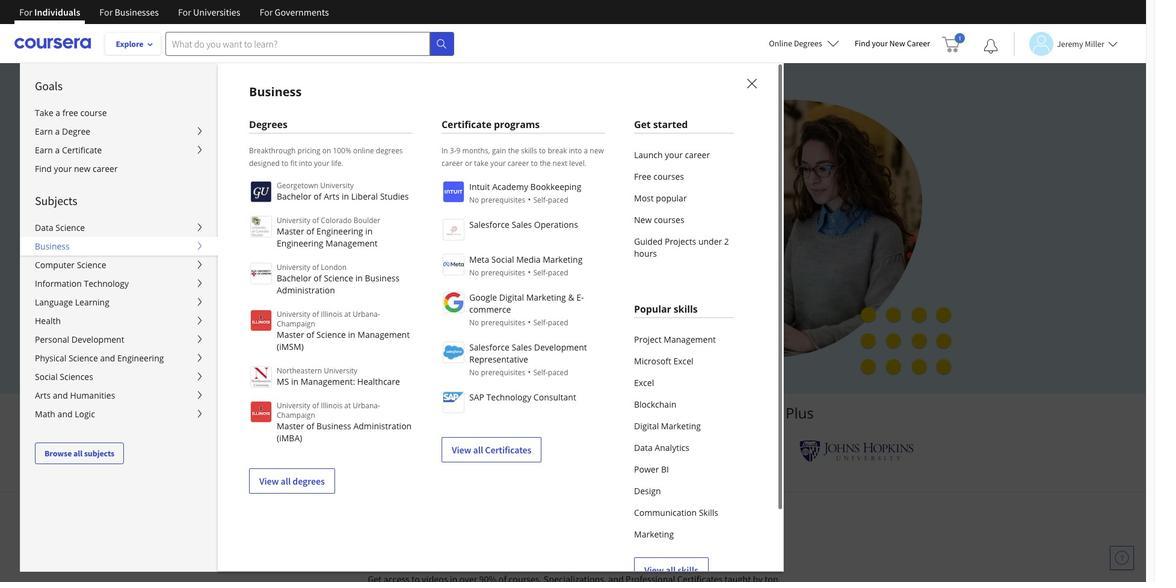 Task type: vqa. For each thing, say whether or not it's contained in the screenshot.
'Show all 10 frequently asked questions' Dropdown Button
no



Task type: describe. For each thing, give the bounding box(es) containing it.
e-
[[577, 292, 584, 303]]

computer science
[[35, 259, 106, 271]]

communication skills
[[634, 507, 719, 519]]

new inside explore menu element
[[74, 163, 91, 175]]

What do you want to learn? text field
[[166, 32, 430, 56]]

0 vertical spatial coursera
[[721, 403, 782, 423]]

math and logic button
[[20, 405, 218, 424]]

northeastern university  logo image
[[250, 367, 272, 388]]

earn a degree button
[[20, 122, 218, 141]]

degrees inside popup button
[[794, 38, 823, 49]]

1 vertical spatial with
[[688, 403, 717, 423]]

career inside explore menu element
[[93, 163, 118, 175]]

partnername logo image for salesforce
[[443, 342, 465, 364]]

0 vertical spatial with
[[279, 326, 298, 337]]

day inside start 7-day free trial button
[[274, 297, 290, 310]]

urbana- for in
[[353, 309, 380, 320]]

/month, cancel anytime
[[239, 270, 339, 281]]

0 vertical spatial excel
[[674, 356, 694, 367]]

into for certificate programs
[[569, 146, 582, 156]]

data science
[[35, 222, 85, 234]]

university of london logo image
[[250, 263, 272, 285]]

• inside google digital marketing & e- commerce no prerequisites • self-paced
[[528, 317, 531, 328]]

your inside explore menu element
[[54, 163, 72, 175]]

marketing down "communication"
[[634, 529, 674, 541]]

project
[[634, 334, 662, 346]]

arts inside georgetown university bachelor of arts in liberal studies
[[324, 191, 340, 202]]

at for science
[[344, 309, 351, 320]]

learn from 275+ leading universities and companies with coursera plus
[[332, 403, 814, 423]]

partnername logo image inside 'sap technology consultant' link
[[443, 392, 465, 414]]

administration inside university of illinois at urbana- champaign master of business administration (imba)
[[354, 421, 412, 432]]

free inside start 7-day free trial button
[[292, 297, 310, 310]]

9
[[457, 146, 461, 156]]

7-
[[266, 297, 274, 310]]

data science button
[[20, 219, 218, 237]]

data for data science
[[35, 222, 53, 234]]

in inside the university of illinois at urbana- champaign master of science in management (imsm)
[[348, 329, 356, 341]]

$399
[[235, 326, 255, 337]]

sap technology consultant link
[[442, 391, 606, 414]]

&
[[568, 292, 575, 303]]

on inside breakthrough pricing on 100% online degrees designed to fit into your life.
[[322, 146, 331, 156]]

your inside in 3-9 months, gain the skills to break into a new career or take your career to the next level.
[[491, 158, 506, 169]]

no inside intuit academy bookkeeping no prerequisites • self-paced
[[470, 195, 479, 205]]

analytics
[[655, 442, 690, 454]]

find for find your new career
[[35, 163, 52, 175]]

0 horizontal spatial excel
[[634, 377, 654, 389]]

get
[[634, 118, 651, 131]]

excel link
[[634, 373, 734, 394]]

humanities
[[70, 390, 115, 401]]

all for skills
[[666, 565, 676, 577]]

3-
[[450, 146, 457, 156]]

view all degrees list
[[249, 180, 413, 494]]

find for find your new career
[[855, 38, 871, 49]]

partnername logo image for meta
[[443, 254, 465, 276]]

paced inside salesforce sales development representative no prerequisites • self-paced
[[548, 368, 569, 378]]

illinois for business
[[321, 401, 343, 411]]

included
[[525, 190, 578, 208]]

and inside "dropdown button"
[[58, 409, 73, 420]]

for for businesses
[[100, 6, 113, 18]]

sciences
[[60, 371, 93, 383]]

in inside georgetown university bachelor of arts in liberal studies
[[342, 191, 349, 202]]

university of illinois at urbana-champaign image
[[233, 442, 327, 461]]

and inside popup button
[[53, 390, 68, 401]]

gain
[[492, 146, 506, 156]]

arts inside popup button
[[35, 390, 51, 401]]

1 horizontal spatial with
[[582, 535, 622, 560]]

life.
[[331, 158, 344, 169]]

(imba)
[[277, 433, 302, 444]]

find your new career
[[855, 38, 931, 49]]

self- inside salesforce sales development representative no prerequisites • self-paced
[[534, 368, 548, 378]]

new inside business menu item
[[634, 214, 652, 226]]

courses,
[[465, 169, 516, 187]]

projects,
[[224, 190, 277, 208]]

business up coursera plus image
[[249, 84, 302, 100]]

in inside northeastern university ms in management: healthcare
[[291, 376, 299, 388]]

popular skills
[[634, 303, 698, 316]]

no inside meta social media marketing no prerequisites • self-paced
[[470, 268, 479, 278]]

prerequisites inside salesforce sales development representative no prerequisites • self-paced
[[481, 368, 526, 378]]

meta
[[470, 254, 490, 265]]

and right consultant
[[582, 403, 607, 423]]

digital inside google digital marketing & e- commerce no prerequisites • self-paced
[[499, 292, 524, 303]]

0 vertical spatial engineering
[[317, 226, 363, 237]]

start 7-day free trial button
[[224, 289, 350, 318]]

university inside northeastern university ms in management: healthcare
[[324, 366, 358, 376]]

online
[[353, 146, 374, 156]]

no inside google digital marketing & e- commerce no prerequisites • self-paced
[[470, 318, 479, 328]]

prerequisites inside meta social media marketing no prerequisites • self-paced
[[481, 268, 526, 278]]

all for certificates
[[473, 444, 483, 456]]

online
[[769, 38, 793, 49]]

shopping cart: 1 item image
[[943, 33, 965, 52]]

prerequisites inside google digital marketing & e- commerce no prerequisites • self-paced
[[481, 318, 526, 328]]

2 vertical spatial view
[[645, 565, 664, 577]]

1 horizontal spatial the
[[540, 158, 551, 169]]

representative
[[470, 354, 528, 365]]

business inside popup button
[[35, 241, 70, 252]]

trial
[[312, 297, 331, 310]]

self- inside intuit academy bookkeeping no prerequisites • self-paced
[[534, 195, 548, 205]]

in right invest
[[458, 535, 475, 560]]

access
[[288, 169, 328, 187]]

master inside university of colorado boulder master of engineering in engineering management
[[277, 226, 304, 237]]

science inside the university of illinois at urbana- champaign master of science in management (imsm)
[[317, 329, 346, 341]]

course
[[80, 107, 107, 119]]

marketing inside meta social media marketing no prerequisites • self-paced
[[543, 254, 583, 265]]

health button
[[20, 312, 218, 330]]

ready
[[331, 190, 366, 208]]

blockchain link
[[634, 394, 734, 416]]

ms
[[277, 376, 289, 388]]

a for free
[[56, 107, 60, 119]]

illinois for science
[[321, 309, 343, 320]]

invest
[[401, 535, 454, 560]]

university of illinois at urbana-champaign logo image for master of science in management (imsm)
[[250, 310, 272, 332]]

guided
[[634, 236, 663, 247]]

management inside project management link
[[664, 334, 716, 346]]

development inside personal development popup button
[[71, 334, 124, 346]]

science for data science
[[56, 222, 85, 234]]

or
[[465, 158, 472, 169]]

computer
[[35, 259, 75, 271]]

in inside unlimited access to 7,000+ world-class courses, hands-on projects, and job-ready certificate programs—all included in your subscription
[[581, 190, 593, 208]]

business button
[[20, 237, 218, 256]]

learning
[[75, 297, 109, 308]]

to left the break
[[539, 146, 546, 156]]

unlimited access to 7,000+ world-class courses, hands-on projects, and job-ready certificate programs—all included in your subscription
[[224, 169, 593, 229]]

to up hands-
[[531, 158, 538, 169]]

university for bachelor of science in business administration
[[277, 262, 310, 273]]

degree
[[62, 126, 90, 137]]

project management
[[634, 334, 716, 346]]

bi
[[662, 464, 669, 476]]

for for universities
[[178, 6, 191, 18]]

online degrees button
[[760, 30, 849, 57]]

7,000+
[[348, 169, 389, 187]]

paced inside intuit academy bookkeeping no prerequisites • self-paced
[[548, 195, 569, 205]]

launch your career
[[634, 149, 710, 161]]

find your new career link
[[20, 160, 218, 178]]

browse all subjects button
[[35, 443, 124, 465]]

view all degrees
[[259, 476, 325, 488]]

management inside university of colorado boulder master of engineering in engineering management
[[326, 238, 378, 249]]

breakthrough pricing on 100% online degrees designed to fit into your life.
[[249, 146, 403, 169]]

popular
[[656, 193, 687, 204]]

media
[[517, 254, 541, 265]]

view all certificates list
[[442, 180, 606, 463]]

into for degrees
[[299, 158, 312, 169]]

and inside unlimited access to 7,000+ world-class courses, hands-on projects, and job-ready certificate programs—all included in your subscription
[[280, 190, 304, 208]]

under
[[699, 236, 722, 247]]

science for physical science and engineering
[[69, 353, 98, 364]]

science for computer science
[[77, 259, 106, 271]]

power
[[634, 464, 659, 476]]

1 vertical spatial skills
[[674, 303, 698, 316]]

view all certificates
[[452, 444, 532, 456]]

a inside in 3-9 months, gain the skills to break into a new career or take your career to the next level.
[[584, 146, 588, 156]]

find your new career link
[[849, 36, 937, 51]]

to inside breakthrough pricing on 100% online degrees designed to fit into your life.
[[282, 158, 289, 169]]

launch
[[634, 149, 663, 161]]

personal development button
[[20, 330, 218, 349]]

northeastern university ms in management: healthcare
[[277, 366, 400, 388]]

a for certificate
[[55, 144, 60, 156]]

liberal
[[351, 191, 378, 202]]

explore button
[[105, 33, 161, 55]]

social inside meta social media marketing no prerequisites • self-paced
[[492, 254, 514, 265]]

1 vertical spatial coursera
[[626, 535, 704, 560]]

social sciences
[[35, 371, 93, 383]]

subscription
[[256, 211, 332, 229]]

language learning
[[35, 297, 109, 308]]

skills inside in 3-9 months, gain the skills to break into a new career or take your career to the next level.
[[521, 146, 537, 156]]

individuals
[[34, 6, 80, 18]]

free inside free courses link
[[634, 171, 652, 182]]

0 vertical spatial new
[[890, 38, 906, 49]]

view all skills list
[[634, 329, 734, 583]]

1 vertical spatial engineering
[[277, 238, 323, 249]]

partnername logo image inside salesforce sales operations link
[[443, 219, 465, 241]]

for for governments
[[260, 6, 273, 18]]

champaign for master of business administration (imba)
[[277, 411, 315, 421]]

paced inside meta social media marketing no prerequisites • self-paced
[[548, 268, 569, 278]]

career
[[907, 38, 931, 49]]

1 horizontal spatial day
[[313, 326, 328, 337]]

university of illinois at urbana- champaign master of business administration (imba)
[[277, 401, 412, 444]]

jeremy miller
[[1058, 38, 1105, 49]]

most popular link
[[634, 188, 734, 209]]

earn for earn a degree
[[35, 126, 53, 137]]

explore
[[116, 39, 144, 49]]

from
[[375, 403, 408, 423]]

subjects
[[84, 448, 114, 459]]

certificate inside popup button
[[62, 144, 102, 156]]

coursera plus image
[[224, 113, 407, 131]]

prerequisites inside intuit academy bookkeeping no prerequisites • self-paced
[[481, 195, 526, 205]]

/year
[[255, 326, 277, 337]]

communication skills link
[[634, 503, 734, 524]]

job-
[[308, 190, 331, 208]]

for for individuals
[[19, 6, 32, 18]]

business inside university of illinois at urbana- champaign master of business administration (imba)
[[317, 421, 351, 432]]

to inside unlimited access to 7,000+ world-class courses, hands-on projects, and job-ready certificate programs—all included in your subscription
[[331, 169, 344, 187]]



Task type: locate. For each thing, give the bounding box(es) containing it.
master right university of colorado boulder logo
[[277, 226, 304, 237]]

1 vertical spatial degrees
[[293, 476, 325, 488]]

launch your career link
[[634, 144, 734, 166]]

1 horizontal spatial social
[[492, 254, 514, 265]]

popular
[[634, 303, 672, 316]]

courses for free courses
[[654, 171, 684, 182]]

prerequisites down the commerce
[[481, 318, 526, 328]]

earn a degree
[[35, 126, 90, 137]]

colorado
[[321, 215, 352, 226]]

4 no from the top
[[470, 368, 479, 378]]

university inside the university of illinois at urbana- champaign master of science in management (imsm)
[[277, 309, 310, 320]]

4 for from the left
[[260, 6, 273, 18]]

3 for from the left
[[178, 6, 191, 18]]

0 vertical spatial find
[[855, 38, 871, 49]]

2 vertical spatial engineering
[[117, 353, 164, 364]]

technology for sap
[[487, 392, 532, 403]]

1 vertical spatial degrees
[[249, 118, 288, 131]]

georgetown university logo image
[[250, 181, 272, 203]]

/month,
[[239, 270, 273, 281]]

illinois inside university of illinois at urbana- champaign master of business administration (imba)
[[321, 401, 343, 411]]

all for degrees
[[281, 476, 291, 488]]

day
[[274, 297, 290, 310], [313, 326, 328, 337]]

4 prerequisites from the top
[[481, 368, 526, 378]]

new courses
[[634, 214, 685, 226]]

started
[[654, 118, 688, 131]]

salesforce inside salesforce sales development representative no prerequisites • self-paced
[[470, 342, 510, 353]]

salesforce down programs—all
[[470, 219, 510, 231]]

0 horizontal spatial social
[[35, 371, 58, 383]]

0 vertical spatial technology
[[84, 278, 129, 290]]

illinois up $399 /year with 14-day money-back guarantee
[[321, 309, 343, 320]]

most
[[634, 193, 654, 204]]

the left next
[[540, 158, 551, 169]]

marketing right media at the left of page
[[543, 254, 583, 265]]

university inside university of london bachelor of science in business administration
[[277, 262, 310, 273]]

2 prerequisites from the top
[[481, 268, 526, 278]]

self- down bookkeeping
[[534, 195, 548, 205]]

new down earn a certificate
[[74, 163, 91, 175]]

universities
[[501, 403, 578, 423]]

1 vertical spatial into
[[299, 158, 312, 169]]

0 vertical spatial the
[[508, 146, 519, 156]]

100%
[[333, 146, 351, 156]]

technology right 'sap'
[[487, 392, 532, 403]]

1 vertical spatial free
[[292, 297, 310, 310]]

for left governments
[[260, 6, 273, 18]]

sales
[[512, 219, 532, 231], [512, 342, 532, 353]]

degrees inside breakthrough pricing on 100% online degrees designed to fit into your life.
[[376, 146, 403, 156]]

no
[[470, 195, 479, 205], [470, 268, 479, 278], [470, 318, 479, 328], [470, 368, 479, 378]]

marketing down blockchain link
[[661, 421, 701, 432]]

• inside meta social media marketing no prerequisites • self-paced
[[528, 267, 531, 278]]

help center image
[[1115, 551, 1130, 566]]

self- inside meta social media marketing no prerequisites • self-paced
[[534, 268, 548, 278]]

bachelor inside georgetown university bachelor of arts in liberal studies
[[277, 191, 312, 202]]

certificate
[[442, 118, 492, 131], [62, 144, 102, 156]]

data for data analytics
[[634, 442, 653, 454]]

skills down marketing link
[[678, 565, 699, 577]]

university of colorado boulder logo image
[[250, 216, 272, 238]]

project management link
[[634, 329, 734, 351]]

engineering inside popup button
[[117, 353, 164, 364]]

administration down the healthcare
[[354, 421, 412, 432]]

1 vertical spatial on
[[562, 169, 578, 187]]

6 partnername logo image from the top
[[443, 392, 465, 414]]

0 vertical spatial certificate
[[442, 118, 492, 131]]

1 vertical spatial arts
[[35, 390, 51, 401]]

paced down "&"
[[548, 318, 569, 328]]

start 7-day free trial
[[243, 297, 331, 310]]

to left fit
[[282, 158, 289, 169]]

data down subjects
[[35, 222, 53, 234]]

partnername logo image left meta
[[443, 254, 465, 276]]

1 vertical spatial data
[[634, 442, 653, 454]]

0 vertical spatial sales
[[512, 219, 532, 231]]

university down ms
[[277, 401, 310, 411]]

2 illinois from the top
[[321, 401, 343, 411]]

2 bachelor from the top
[[277, 273, 312, 284]]

2 master from the top
[[277, 329, 304, 341]]

arts and humanities button
[[20, 386, 218, 405]]

unlimited
[[224, 169, 285, 187]]

0 horizontal spatial digital
[[499, 292, 524, 303]]

earn for earn a certificate
[[35, 144, 53, 156]]

paced up consultant
[[548, 368, 569, 378]]

1 vertical spatial new
[[74, 163, 91, 175]]

1 at from the top
[[344, 309, 351, 320]]

design
[[634, 486, 661, 497]]

champaign for master of science in management (imsm)
[[277, 319, 315, 329]]

of inside georgetown university bachelor of arts in liberal studies
[[314, 191, 322, 202]]

0 vertical spatial social
[[492, 254, 514, 265]]

sales up the representative
[[512, 342, 532, 353]]

university of illinois at urbana-champaign logo image down start
[[250, 310, 272, 332]]

science down subjects
[[56, 222, 85, 234]]

to down the life.
[[331, 169, 344, 187]]

certificate inside business menu item
[[442, 118, 492, 131]]

physical
[[35, 353, 66, 364]]

for left universities
[[178, 6, 191, 18]]

None search field
[[166, 32, 454, 56]]

1 salesforce from the top
[[470, 219, 510, 231]]

illinois down management:
[[321, 401, 343, 411]]

salesforce for salesforce sales operations
[[470, 219, 510, 231]]

1 vertical spatial certificate
[[62, 144, 102, 156]]

1 vertical spatial technology
[[487, 392, 532, 403]]

3 no from the top
[[470, 318, 479, 328]]

management:
[[301, 376, 355, 388]]

view down university of illinois at urbana-champaign image on the left of the page
[[259, 476, 279, 488]]

arts
[[324, 191, 340, 202], [35, 390, 51, 401]]

3 prerequisites from the top
[[481, 318, 526, 328]]

prerequisites down meta
[[481, 268, 526, 278]]

1 vertical spatial new
[[634, 214, 652, 226]]

2 • from the top
[[528, 267, 531, 278]]

courses down popular at the right top of the page
[[654, 214, 685, 226]]

at inside university of illinois at urbana- champaign master of business administration (imba)
[[344, 401, 351, 411]]

• inside intuit academy bookkeeping no prerequisites • self-paced
[[528, 194, 531, 205]]

1 self- from the top
[[534, 195, 548, 205]]

urbana- inside university of illinois at urbana- champaign master of business administration (imba)
[[353, 401, 380, 411]]

governments
[[275, 6, 329, 18]]

self- up consultant
[[534, 368, 548, 378]]

arts and humanities
[[35, 390, 115, 401]]

1 vertical spatial salesforce
[[470, 342, 510, 353]]

development inside salesforce sales development representative no prerequisites • self-paced
[[534, 342, 587, 353]]

marketing inside google digital marketing & e- commerce no prerequisites • self-paced
[[526, 292, 566, 303]]

1 horizontal spatial data
[[634, 442, 653, 454]]

1 horizontal spatial new
[[590, 146, 604, 156]]

a for degree
[[55, 126, 60, 137]]

a inside dropdown button
[[55, 126, 60, 137]]

partnername logo image for google
[[443, 292, 465, 314]]

university inside university of illinois at urbana- champaign master of business administration (imba)
[[277, 401, 310, 411]]

science up information technology
[[77, 259, 106, 271]]

with
[[279, 326, 298, 337], [688, 403, 717, 423], [582, 535, 622, 560]]

in right included in the top of the page
[[581, 190, 593, 208]]

university inside university of colorado boulder master of engineering in engineering management
[[277, 215, 310, 226]]

business down management:
[[317, 421, 351, 432]]

salesforce up the representative
[[470, 342, 510, 353]]

4 • from the top
[[528, 367, 531, 378]]

0 vertical spatial administration
[[277, 285, 335, 296]]

0 horizontal spatial new
[[74, 163, 91, 175]]

your inside unlimited access to 7,000+ world-class courses, hands-on projects, and job-ready certificate programs—all included in your subscription
[[224, 211, 252, 229]]

1 paced from the top
[[548, 195, 569, 205]]

4 paced from the top
[[548, 368, 569, 378]]

math and logic
[[35, 409, 95, 420]]

business inside university of london bachelor of science in business administration
[[365, 273, 400, 284]]

sales for operations
[[512, 219, 532, 231]]

university for master of business administration (imba)
[[277, 401, 310, 411]]

urbana- inside the university of illinois at urbana- champaign master of science in management (imsm)
[[353, 309, 380, 320]]

no up 'sap'
[[470, 368, 479, 378]]

hands-
[[519, 169, 562, 187]]

a inside popup button
[[55, 144, 60, 156]]

0 horizontal spatial data
[[35, 222, 53, 234]]

money-
[[330, 326, 361, 337]]

1 horizontal spatial degrees
[[794, 38, 823, 49]]

2 sales from the top
[[512, 342, 532, 353]]

day left money-
[[313, 326, 328, 337]]

champaign inside the university of illinois at urbana- champaign master of science in management (imsm)
[[277, 319, 315, 329]]

salesforce sales development representative no prerequisites • self-paced
[[470, 342, 587, 378]]

close image
[[744, 75, 760, 91], [744, 75, 760, 91]]

administration
[[277, 285, 335, 296], [354, 421, 412, 432]]

new inside in 3-9 months, gain the skills to break into a new career or take your career to the next level.
[[590, 146, 604, 156]]

master inside the university of illinois at urbana- champaign master of science in management (imsm)
[[277, 329, 304, 341]]

1 no from the top
[[470, 195, 479, 205]]

jeremy miller button
[[1014, 32, 1118, 56]]

class
[[432, 169, 461, 187]]

university down money-
[[324, 366, 358, 376]]

1 urbana- from the top
[[353, 309, 380, 320]]

self- up salesforce sales development representative no prerequisites • self-paced
[[534, 318, 548, 328]]

1 horizontal spatial certificate
[[442, 118, 492, 131]]

0 vertical spatial bachelor
[[277, 191, 312, 202]]

in inside university of colorado boulder master of engineering in engineering management
[[365, 226, 373, 237]]

0 horizontal spatial new
[[634, 214, 652, 226]]

2 vertical spatial with
[[582, 535, 622, 560]]

4 partnername logo image from the top
[[443, 292, 465, 314]]

skills up project management link
[[674, 303, 698, 316]]

for businesses
[[100, 6, 159, 18]]

2 paced from the top
[[548, 268, 569, 278]]

degrees
[[376, 146, 403, 156], [293, 476, 325, 488]]

operations
[[534, 219, 578, 231]]

on inside unlimited access to 7,000+ world-class courses, hands-on projects, and job-ready certificate programs—all included in your subscription
[[562, 169, 578, 187]]

0 horizontal spatial plus
[[708, 535, 745, 560]]

studies
[[380, 191, 409, 202]]

partnername logo image left the representative
[[443, 342, 465, 364]]

all down marketing link
[[666, 565, 676, 577]]

view all degrees link
[[249, 469, 335, 494]]

new left career
[[890, 38, 906, 49]]

0 horizontal spatial development
[[71, 334, 124, 346]]

free up most
[[634, 171, 652, 182]]

courses for new courses
[[654, 214, 685, 226]]

1 for from the left
[[19, 6, 32, 18]]

business right the london
[[365, 273, 400, 284]]

and inside popup button
[[100, 353, 115, 364]]

0 vertical spatial illinois
[[321, 309, 343, 320]]

arts up colorado
[[324, 191, 340, 202]]

paced inside google digital marketing & e- commerce no prerequisites • self-paced
[[548, 318, 569, 328]]

master up (imba)
[[277, 421, 304, 432]]

power bi
[[634, 464, 669, 476]]

earn a certificate button
[[20, 141, 218, 160]]

3 self- from the top
[[534, 318, 548, 328]]

for universities
[[178, 6, 240, 18]]

new right the break
[[590, 146, 604, 156]]

1 horizontal spatial arts
[[324, 191, 340, 202]]

0 horizontal spatial with
[[279, 326, 298, 337]]

arts up math
[[35, 390, 51, 401]]

university down the life.
[[320, 181, 354, 191]]

world-
[[392, 169, 432, 187]]

partnername logo image left 'sap'
[[443, 392, 465, 414]]

digital inside digital marketing link
[[634, 421, 659, 432]]

for left individuals
[[19, 6, 32, 18]]

1 vertical spatial administration
[[354, 421, 412, 432]]

2 university of illinois at urbana-champaign logo image from the top
[[250, 401, 272, 423]]

administration inside university of london bachelor of science in business administration
[[277, 285, 335, 296]]

university right university of colorado boulder logo
[[277, 215, 310, 226]]

online degrees
[[769, 38, 823, 49]]

3 • from the top
[[528, 317, 531, 328]]

degrees down university of illinois at urbana-champaign image on the left of the page
[[293, 476, 325, 488]]

champaign down start 7-day free trial
[[277, 319, 315, 329]]

university of illinois at urbana-champaign logo image for master of business administration (imba)
[[250, 401, 272, 423]]

in right the london
[[356, 273, 363, 284]]

urbana-
[[353, 309, 380, 320], [353, 401, 380, 411]]

earn inside popup button
[[35, 144, 53, 156]]

technology inside 'sap technology consultant' link
[[487, 392, 532, 403]]

for
[[19, 6, 32, 18], [100, 6, 113, 18], [178, 6, 191, 18], [260, 6, 273, 18]]

bookkeeping
[[531, 181, 582, 193]]

find down earn a certificate
[[35, 163, 52, 175]]

new down most
[[634, 214, 652, 226]]

technology inside information technology popup button
[[84, 278, 129, 290]]

illinois inside the university of illinois at urbana- champaign master of science in management (imsm)
[[321, 309, 343, 320]]

university of illinois at urbana-champaign logo image
[[250, 310, 272, 332], [250, 401, 272, 423]]

coursera
[[721, 403, 782, 423], [626, 535, 704, 560]]

1 vertical spatial university of illinois at urbana-champaign logo image
[[250, 401, 272, 423]]

275+
[[411, 403, 444, 423]]

in 3-9 months, gain the skills to break into a new career or take your career to the next level.
[[442, 146, 604, 169]]

a
[[56, 107, 60, 119], [55, 126, 60, 137], [55, 144, 60, 156], [584, 146, 588, 156]]

2 horizontal spatial view
[[645, 565, 664, 577]]

personal development
[[35, 334, 124, 346]]

0 horizontal spatial administration
[[277, 285, 335, 296]]

1 vertical spatial view
[[259, 476, 279, 488]]

salesforce sales operations link
[[442, 218, 606, 241]]

miller
[[1085, 38, 1105, 49]]

data analytics
[[634, 442, 690, 454]]

sap technology consultant
[[470, 392, 577, 403]]

digital up the commerce
[[499, 292, 524, 303]]

marketing link
[[634, 524, 734, 546]]

free
[[62, 107, 78, 119]]

1 horizontal spatial technology
[[487, 392, 532, 403]]

marketing left "&"
[[526, 292, 566, 303]]

0 vertical spatial arts
[[324, 191, 340, 202]]

no down the intuit at the left top of the page
[[470, 195, 479, 205]]

engineering down the ready
[[317, 226, 363, 237]]

1 sales from the top
[[512, 219, 532, 231]]

healthcare
[[357, 376, 400, 388]]

degrees inside business menu item
[[249, 118, 288, 131]]

1 vertical spatial illinois
[[321, 401, 343, 411]]

university for master of engineering in engineering management
[[277, 215, 310, 226]]

1 horizontal spatial plus
[[786, 403, 814, 423]]

urbana- up back
[[353, 309, 380, 320]]

0 horizontal spatial the
[[508, 146, 519, 156]]

0 horizontal spatial day
[[274, 297, 290, 310]]

administration up trial
[[277, 285, 335, 296]]

$399 /year with 14-day money-back guarantee
[[235, 326, 427, 337]]

1 horizontal spatial find
[[855, 38, 871, 49]]

3 partnername logo image from the top
[[443, 254, 465, 276]]

1 horizontal spatial into
[[569, 146, 582, 156]]

master inside university of illinois at urbana- champaign master of business administration (imba)
[[277, 421, 304, 432]]

skills left the break
[[521, 146, 537, 156]]

degrees inside view all degrees link
[[293, 476, 325, 488]]

at down northeastern university ms in management: healthcare
[[344, 401, 351, 411]]

1 vertical spatial courses
[[654, 214, 685, 226]]

development up 'physical science and engineering'
[[71, 334, 124, 346]]

1 horizontal spatial view
[[452, 444, 472, 456]]

on
[[322, 146, 331, 156], [562, 169, 578, 187]]

0 vertical spatial salesforce
[[470, 219, 510, 231]]

your inside list
[[665, 149, 683, 161]]

0 horizontal spatial arts
[[35, 390, 51, 401]]

show notifications image
[[984, 39, 999, 54]]

urbana- for administration
[[353, 401, 380, 411]]

management inside the university of illinois at urbana- champaign master of science in management (imsm)
[[358, 329, 410, 341]]

google image
[[460, 441, 525, 463]]

all right browse
[[73, 448, 83, 459]]

social inside dropdown button
[[35, 371, 58, 383]]

at for business
[[344, 401, 351, 411]]

management up the healthcare
[[358, 329, 410, 341]]

2 for from the left
[[100, 6, 113, 18]]

salesforce for salesforce sales development representative no prerequisites • self-paced
[[470, 342, 510, 353]]

self- down media at the left of page
[[534, 268, 548, 278]]

data up power
[[634, 442, 653, 454]]

google digital marketing & e- commerce no prerequisites • self-paced
[[470, 292, 584, 328]]

data inside the view all skills list
[[634, 442, 653, 454]]

science inside popup button
[[77, 259, 106, 271]]

management down colorado
[[326, 238, 378, 249]]

technology for information
[[84, 278, 129, 290]]

0 vertical spatial champaign
[[277, 319, 315, 329]]

1 bachelor from the top
[[277, 191, 312, 202]]

1 partnername logo image from the top
[[443, 181, 465, 203]]

1 champaign from the top
[[277, 319, 315, 329]]

no down the commerce
[[470, 318, 479, 328]]

1 vertical spatial find
[[35, 163, 52, 175]]

2 champaign from the top
[[277, 411, 315, 421]]

0 vertical spatial view
[[452, 444, 472, 456]]

close image
[[744, 75, 760, 91], [745, 76, 760, 91]]

georgetown
[[277, 181, 318, 191]]

data
[[35, 222, 53, 234], [634, 442, 653, 454]]

science right 14-
[[317, 329, 346, 341]]

partnername logo image
[[443, 181, 465, 203], [443, 219, 465, 241], [443, 254, 465, 276], [443, 292, 465, 314], [443, 342, 465, 364], [443, 392, 465, 414]]

2 courses from the top
[[654, 214, 685, 226]]

into right fit
[[299, 158, 312, 169]]

career
[[685, 149, 710, 161], [442, 158, 463, 169], [508, 158, 529, 169], [93, 163, 118, 175], [523, 535, 578, 560]]

no down meta
[[470, 268, 479, 278]]

3 master from the top
[[277, 421, 304, 432]]

0 vertical spatial degrees
[[794, 38, 823, 49]]

2 self- from the top
[[534, 268, 548, 278]]

social right meta
[[492, 254, 514, 265]]

list containing launch your career
[[634, 144, 734, 265]]

0 horizontal spatial degrees
[[293, 476, 325, 488]]

in inside university of london bachelor of science in business administration
[[356, 273, 363, 284]]

champaign up (imba)
[[277, 411, 315, 421]]

5 partnername logo image from the top
[[443, 342, 465, 364]]

business group
[[20, 63, 1156, 583]]

language
[[35, 297, 73, 308]]

1 illinois from the top
[[321, 309, 343, 320]]

view for degrees
[[259, 476, 279, 488]]

view all certificates link
[[442, 438, 542, 463]]

0 vertical spatial digital
[[499, 292, 524, 303]]

2 no from the top
[[470, 268, 479, 278]]

salesforce inside salesforce sales operations link
[[470, 219, 510, 231]]

0 vertical spatial plus
[[786, 403, 814, 423]]

and up subscription
[[280, 190, 304, 208]]

management
[[326, 238, 378, 249], [358, 329, 410, 341], [664, 334, 716, 346]]

free
[[634, 171, 652, 182], [292, 297, 310, 310]]

all for subjects
[[73, 448, 83, 459]]

1 horizontal spatial excel
[[674, 356, 694, 367]]

1 horizontal spatial coursera
[[721, 403, 782, 423]]

self- inside google digital marketing & e- commerce no prerequisites • self-paced
[[534, 318, 548, 328]]

the right gain
[[508, 146, 519, 156]]

free courses
[[634, 171, 684, 182]]

engineering down personal development popup button
[[117, 353, 164, 364]]

university of london bachelor of science in business administration
[[277, 262, 400, 296]]

•
[[528, 194, 531, 205], [528, 267, 531, 278], [528, 317, 531, 328], [528, 367, 531, 378]]

guided projects under 2 hours link
[[634, 231, 734, 265]]

0 horizontal spatial certificate
[[62, 144, 102, 156]]

0 vertical spatial urbana-
[[353, 309, 380, 320]]

all inside button
[[73, 448, 83, 459]]

get started
[[634, 118, 688, 131]]

1 horizontal spatial administration
[[354, 421, 412, 432]]

at inside the university of illinois at urbana- champaign master of science in management (imsm)
[[344, 309, 351, 320]]

master for master of business administration (imba)
[[277, 421, 304, 432]]

1 horizontal spatial development
[[534, 342, 587, 353]]

university for master of science in management (imsm)
[[277, 309, 310, 320]]

business menu item
[[217, 63, 1156, 583]]

science up trial
[[324, 273, 353, 284]]

1 • from the top
[[528, 194, 531, 205]]

skills inside list
[[678, 565, 699, 577]]

programs
[[494, 118, 540, 131]]

0 vertical spatial new
[[590, 146, 604, 156]]

• inside salesforce sales development representative no prerequisites • self-paced
[[528, 367, 531, 378]]

2 urbana- from the top
[[353, 401, 380, 411]]

no inside salesforce sales development representative no prerequisites • self-paced
[[470, 368, 479, 378]]

view for certificate programs
[[452, 444, 472, 456]]

0 vertical spatial at
[[344, 309, 351, 320]]

sales down intuit academy bookkeeping no prerequisites • self-paced at the top of the page
[[512, 219, 532, 231]]

paced down bookkeeping
[[548, 195, 569, 205]]

champaign inside university of illinois at urbana- champaign master of business administration (imba)
[[277, 411, 315, 421]]

0 horizontal spatial find
[[35, 163, 52, 175]]

sas image
[[634, 442, 680, 461]]

your inside breakthrough pricing on 100% online degrees designed to fit into your life.
[[314, 158, 330, 169]]

new courses link
[[634, 209, 734, 231]]

0 horizontal spatial degrees
[[249, 118, 288, 131]]

partnername logo image left the intuit at the left top of the page
[[443, 181, 465, 203]]

university inside georgetown university bachelor of arts in liberal studies
[[320, 181, 354, 191]]

1 vertical spatial social
[[35, 371, 58, 383]]

degrees
[[794, 38, 823, 49], [249, 118, 288, 131]]

microsoft excel link
[[634, 351, 734, 373]]

0 horizontal spatial on
[[322, 146, 331, 156]]

master for master of science in management (imsm)
[[277, 329, 304, 341]]

1 prerequisites from the top
[[481, 195, 526, 205]]

1 vertical spatial day
[[313, 326, 328, 337]]

partnername logo image for intuit
[[443, 181, 465, 203]]

view down leading
[[452, 444, 472, 456]]

technology down computer science popup button
[[84, 278, 129, 290]]

1 vertical spatial at
[[344, 401, 351, 411]]

banner navigation
[[10, 0, 339, 33]]

3 paced from the top
[[548, 318, 569, 328]]

certificate programs
[[442, 118, 540, 131]]

computer science button
[[20, 256, 218, 274]]

digital down blockchain at the bottom
[[634, 421, 659, 432]]

into up 'level.'
[[569, 146, 582, 156]]

prerequisites down the representative
[[481, 368, 526, 378]]

into inside in 3-9 months, gain the skills to break into a new career or take your career to the next level.
[[569, 146, 582, 156]]

for individuals
[[19, 6, 80, 18]]

coursera image
[[14, 34, 91, 53]]

1 earn from the top
[[35, 126, 53, 137]]

2 earn from the top
[[35, 144, 53, 156]]

1 vertical spatial earn
[[35, 144, 53, 156]]

1 horizontal spatial on
[[562, 169, 578, 187]]

2 vertical spatial skills
[[678, 565, 699, 577]]

cancel
[[275, 270, 302, 281]]

0 vertical spatial free
[[634, 171, 652, 182]]

university of illinois at urbana-champaign logo image down northeastern university  logo
[[250, 401, 272, 423]]

1 horizontal spatial free
[[634, 171, 652, 182]]

sales for development
[[512, 342, 532, 353]]

1 vertical spatial digital
[[634, 421, 659, 432]]

excel down project management link
[[674, 356, 694, 367]]

earn inside dropdown button
[[35, 126, 53, 137]]

certificate up 9
[[442, 118, 492, 131]]

1 master from the top
[[277, 226, 304, 237]]

2 horizontal spatial with
[[688, 403, 717, 423]]

2 partnername logo image from the top
[[443, 219, 465, 241]]

list
[[634, 144, 734, 265]]

1 vertical spatial bachelor
[[277, 273, 312, 284]]

2 at from the top
[[344, 401, 351, 411]]

johns hopkins university image
[[800, 441, 914, 463]]

free courses link
[[634, 166, 734, 188]]

goals
[[35, 78, 63, 93]]

1 university of illinois at urbana-champaign logo image from the top
[[250, 310, 272, 332]]

commerce
[[470, 304, 511, 315]]

certificate up find your new career
[[62, 144, 102, 156]]

0 vertical spatial skills
[[521, 146, 537, 156]]

science inside university of london bachelor of science in business administration
[[324, 273, 353, 284]]

2 salesforce from the top
[[470, 342, 510, 353]]

into inside breakthrough pricing on 100% online degrees designed to fit into your life.
[[299, 158, 312, 169]]

1 courses from the top
[[654, 171, 684, 182]]

explore menu element
[[20, 63, 218, 465]]

a left free
[[56, 107, 60, 119]]

0 horizontal spatial view
[[259, 476, 279, 488]]

bachelor inside university of london bachelor of science in business administration
[[277, 273, 312, 284]]

1 vertical spatial sales
[[512, 342, 532, 353]]

0 vertical spatial courses
[[654, 171, 684, 182]]

4 self- from the top
[[534, 368, 548, 378]]

0 vertical spatial degrees
[[376, 146, 403, 156]]

on left 100%
[[322, 146, 331, 156]]

social sciences button
[[20, 368, 218, 386]]

master
[[277, 226, 304, 237], [277, 329, 304, 341], [277, 421, 304, 432]]

in right ms
[[291, 376, 299, 388]]

development up consultant
[[534, 342, 587, 353]]



